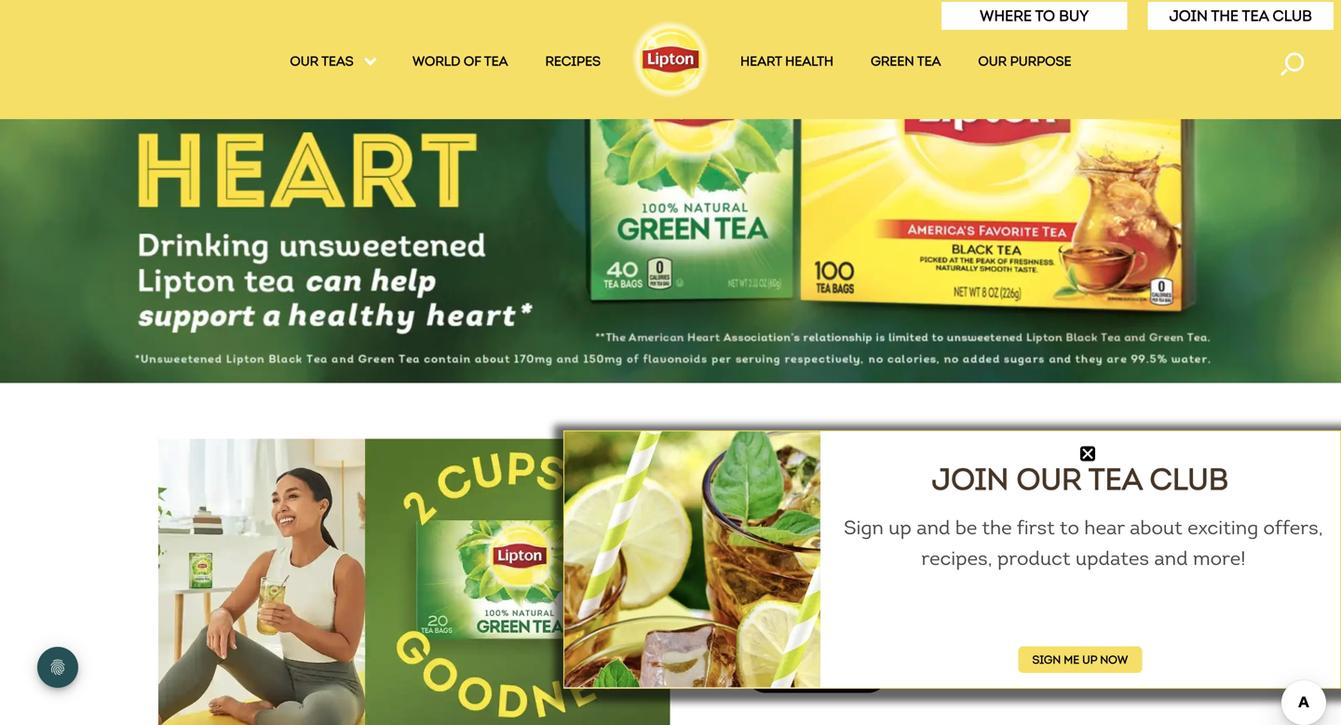 Task type: describe. For each thing, give the bounding box(es) containing it.
signup image
[[564, 432, 821, 688]]

and inside healthy habits start small and can be simple. by drinking 2 cups of lipton green tea every day, you can help support your health.
[[984, 520, 1018, 543]]

our
[[290, 53, 319, 69]]

every
[[781, 575, 830, 599]]

cups
[[937, 548, 980, 571]]

lipton site logo image
[[629, 17, 713, 101]]

join
[[1170, 7, 1208, 25]]

lipton
[[1009, 548, 1066, 571]]

hero image image
[[0, 0, 1341, 383]]

where to buy link
[[980, 7, 1089, 25]]

hear
[[1085, 516, 1125, 540]]

sign me up now
[[1033, 654, 1128, 667]]

purpose
[[1010, 53, 1072, 69]]

buy
[[1059, 7, 1089, 25]]

the
[[982, 516, 1012, 540]]

your
[[1073, 575, 1115, 599]]

heart health link
[[741, 53, 834, 76]]

learn
[[770, 664, 818, 683]]

habits
[[820, 520, 876, 543]]

0 vertical spatial can
[[1023, 520, 1056, 543]]

our purpose link
[[979, 53, 1072, 76]]

more!
[[1193, 547, 1246, 570]]

the
[[1212, 7, 1239, 25]]

join the tea club
[[1170, 7, 1312, 25]]

simple.
[[745, 548, 809, 571]]

world of tea
[[412, 53, 508, 69]]

sign
[[844, 516, 884, 540]]

1 vertical spatial tea
[[917, 53, 941, 69]]

offers,
[[1264, 516, 1323, 540]]

by
[[814, 548, 837, 571]]

learn more
[[770, 664, 864, 683]]

you
[[876, 575, 909, 599]]

world of tea link
[[412, 53, 508, 76]]

0 horizontal spatial and
[[917, 516, 951, 540]]

sign up and be the first to hear about exciting offers, recipes, product updates and more!
[[844, 516, 1323, 570]]

1 vertical spatial our
[[1017, 462, 1082, 498]]

green tea link
[[871, 53, 941, 76]]

navigation containing our teas
[[0, 53, 1341, 76]]

026e8 image
[[1081, 447, 1095, 462]]

join
[[932, 462, 1009, 498]]

our teas link
[[290, 53, 375, 76]]

tea for our
[[1089, 462, 1142, 498]]

join the tea club link
[[1170, 7, 1312, 25]]

me
[[1064, 654, 1080, 667]]

up
[[889, 516, 912, 540]]

health
[[785, 53, 834, 69]]

recipes
[[545, 53, 601, 69]]

to
[[1036, 7, 1055, 25]]

our purpose
[[979, 53, 1072, 69]]

more
[[821, 664, 864, 683]]

drinking
[[842, 548, 916, 571]]

start
[[881, 520, 926, 543]]

first
[[1017, 516, 1055, 540]]

green tea
[[871, 53, 941, 69]]

health.
[[745, 603, 807, 627]]

sign
[[1033, 654, 1061, 667]]

green inside healthy habits start small and can be simple. by drinking 2 cups of lipton green tea every day, you can help support your health.
[[1071, 548, 1127, 571]]

sign me up now link
[[1019, 647, 1142, 674]]

tea inside healthy habits start small and can be simple. by drinking 2 cups of lipton green tea every day, you can help support your health.
[[745, 575, 776, 599]]

heart health
[[741, 53, 834, 69]]



Task type: locate. For each thing, give the bounding box(es) containing it.
0 horizontal spatial be
[[956, 516, 978, 540]]

tea for of
[[484, 53, 508, 69]]

heart
[[741, 53, 782, 69]]

can down 2
[[914, 575, 948, 599]]

0 horizontal spatial tea
[[745, 575, 776, 599]]

and up of
[[984, 520, 1018, 543]]

healthy habits start small and can be simple. by drinking 2 cups of lipton green tea every day, you can help support your health.
[[745, 520, 1132, 627]]

updates
[[1076, 547, 1150, 570]]

1 horizontal spatial green
[[1071, 548, 1127, 571]]

0 horizontal spatial green
[[871, 53, 914, 69]]

tea right of
[[484, 53, 508, 69]]

about
[[1130, 516, 1183, 540]]

join the tea club button
[[1147, 1, 1335, 31]]

1 horizontal spatial our
[[1017, 462, 1082, 498]]

of
[[985, 548, 1004, 571]]

1 horizontal spatial and
[[984, 520, 1018, 543]]

join our tea club
[[932, 462, 1229, 498]]

recipes link
[[545, 53, 601, 76]]

now
[[1100, 654, 1128, 667]]

tea up hear
[[1089, 462, 1142, 498]]

product
[[998, 547, 1071, 570]]

green
[[871, 53, 914, 69], [1071, 548, 1127, 571]]

green inside navigation
[[871, 53, 914, 69]]

support
[[996, 575, 1069, 599]]

teas
[[322, 53, 354, 69]]

1 vertical spatial tea
[[1089, 462, 1142, 498]]

navigation
[[0, 53, 1341, 76]]

2 vertical spatial tea
[[745, 575, 776, 599]]

2 horizontal spatial and
[[1155, 547, 1188, 570]]

can up product
[[1023, 520, 1056, 543]]

be
[[956, 516, 978, 540], [1061, 520, 1083, 543]]

open privacy settings image
[[37, 647, 78, 688]]

0 vertical spatial our
[[979, 53, 1007, 69]]

1 horizontal spatial be
[[1061, 520, 1083, 543]]

healthy
[[745, 520, 815, 543]]

1 horizontal spatial tea
[[917, 53, 941, 69]]

club
[[1273, 7, 1312, 25]]

green up your
[[1071, 548, 1127, 571]]

0 vertical spatial green
[[871, 53, 914, 69]]

world
[[412, 53, 460, 69]]

1 horizontal spatial tea
[[1089, 462, 1142, 498]]

1 horizontal spatial can
[[1023, 520, 1056, 543]]

our down 'where'
[[979, 53, 1007, 69]]

tea
[[1242, 7, 1269, 25], [917, 53, 941, 69], [745, 575, 776, 599]]

exciting
[[1188, 516, 1259, 540]]

0 vertical spatial tea
[[484, 53, 508, 69]]

help
[[953, 575, 991, 599]]

small
[[931, 520, 979, 543]]

where to buy
[[980, 7, 1089, 25]]

0 horizontal spatial our
[[979, 53, 1007, 69]]

our up the first
[[1017, 462, 1082, 498]]

be left hear
[[1061, 520, 1083, 543]]

to
[[1060, 516, 1080, 540]]

where to buy button
[[941, 1, 1128, 31]]

be inside sign up and be the first to hear about exciting offers, recipes, product updates and more!
[[956, 516, 978, 540]]

tea inside button
[[1242, 7, 1269, 25]]

can
[[1023, 520, 1056, 543], [914, 575, 948, 599]]

0 horizontal spatial can
[[914, 575, 948, 599]]

be left 'the'
[[956, 516, 978, 540]]

and up 2
[[917, 516, 951, 540]]

and
[[917, 516, 951, 540], [984, 520, 1018, 543], [1155, 547, 1188, 570]]

our
[[979, 53, 1007, 69], [1017, 462, 1082, 498]]

0 horizontal spatial tea
[[484, 53, 508, 69]]

learn more link
[[770, 664, 864, 683]]

green right health
[[871, 53, 914, 69]]

tea
[[484, 53, 508, 69], [1089, 462, 1142, 498]]

1 vertical spatial can
[[914, 575, 948, 599]]

0 vertical spatial tea
[[1242, 7, 1269, 25]]

club
[[1150, 462, 1229, 498]]

1 vertical spatial green
[[1071, 548, 1127, 571]]

where
[[980, 7, 1032, 25]]

2 horizontal spatial tea
[[1242, 7, 1269, 25]]

of
[[464, 53, 481, 69]]

be inside healthy habits start small and can be simple. by drinking 2 cups of lipton green tea every day, you can help support your health.
[[1061, 520, 1083, 543]]

day,
[[835, 575, 872, 599]]

recipes,
[[922, 547, 993, 570]]

up
[[1083, 654, 1097, 667]]

healthy habits start small and can be simple. by drinking 2 cups of lipton green tea every day, you can help support your health. image
[[158, 439, 670, 726]]

2
[[921, 548, 932, 571]]

and down about
[[1155, 547, 1188, 570]]

our teas
[[290, 53, 357, 69]]



Task type: vqa. For each thing, say whether or not it's contained in the screenshot.
the leftmost Be
yes



